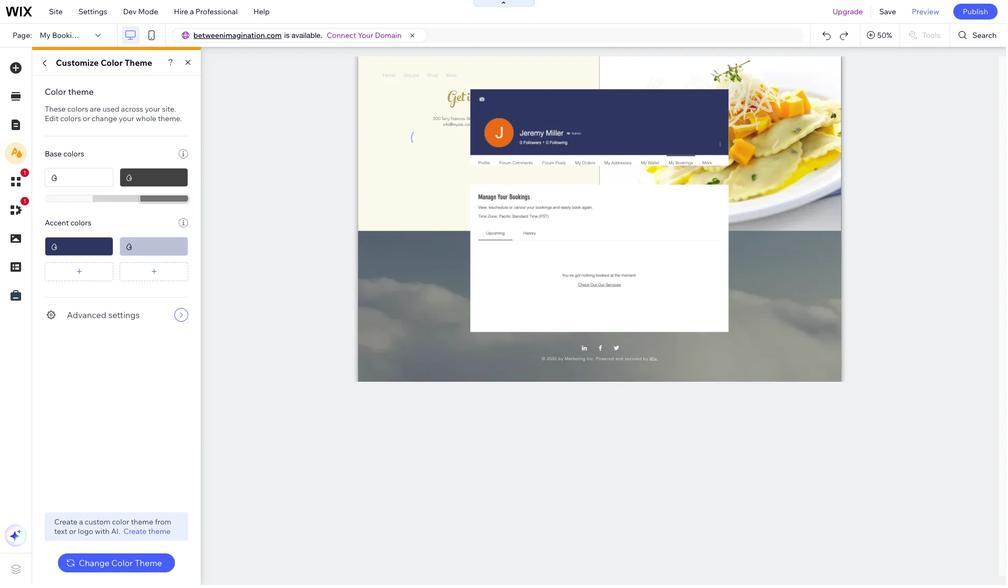 Task type: vqa. For each thing, say whether or not it's contained in the screenshot.
Create theme
yes



Task type: describe. For each thing, give the bounding box(es) containing it.
dev
[[123, 7, 137, 16]]

2 1 button from the top
[[5, 197, 29, 222]]

a for professional
[[190, 7, 194, 16]]

text
[[54, 527, 67, 537]]

create for create a custom color theme from text or logo with ai.
[[54, 518, 77, 527]]

base colors
[[45, 149, 84, 159]]

create theme
[[124, 527, 171, 537]]

advanced
[[67, 310, 106, 321]]

bookings
[[52, 31, 84, 40]]

theme.
[[158, 114, 182, 123]]

professional
[[196, 7, 238, 16]]

available.
[[292, 31, 323, 40]]

2 1 from the top
[[23, 198, 26, 205]]

logo
[[78, 527, 93, 537]]

create a custom color theme from text or logo with ai.
[[54, 518, 171, 537]]

site.
[[162, 104, 176, 114]]

settings
[[108, 310, 140, 321]]

or inside these colors are used across your site. edit colors or change your whole theme.
[[83, 114, 90, 123]]

color theme
[[45, 86, 94, 97]]

publish button
[[954, 4, 998, 20]]

change
[[92, 114, 117, 123]]

tools button
[[901, 24, 951, 47]]

across
[[121, 104, 143, 114]]

accent
[[45, 218, 69, 228]]

customize color theme
[[56, 57, 152, 68]]

1 horizontal spatial your
[[145, 104, 160, 114]]

is
[[284, 31, 290, 40]]

are
[[90, 104, 101, 114]]

create for create theme
[[124, 527, 147, 537]]

used
[[103, 104, 119, 114]]

connect
[[327, 31, 356, 40]]

these colors are used across your site. edit colors or change your whole theme.
[[45, 104, 182, 123]]

help
[[254, 7, 270, 16]]

search
[[973, 31, 997, 40]]

from
[[155, 518, 171, 527]]

theme for change color theme
[[135, 559, 162, 569]]

hire a professional
[[174, 7, 238, 16]]



Task type: locate. For each thing, give the bounding box(es) containing it.
0 vertical spatial a
[[190, 7, 194, 16]]

theme for customize color theme
[[125, 57, 152, 68]]

theme down create theme button
[[135, 559, 162, 569]]

mode
[[138, 7, 158, 16]]

edit
[[45, 114, 59, 123]]

colors for base
[[63, 149, 84, 159]]

1 1 button from the top
[[5, 169, 29, 193]]

50%
[[878, 31, 893, 40]]

theme right 'color' in the left of the page
[[148, 527, 171, 537]]

a left custom
[[79, 518, 83, 527]]

or right text
[[69, 527, 76, 537]]

change
[[79, 559, 110, 569]]

ai.
[[111, 527, 120, 537]]

0 horizontal spatial a
[[79, 518, 83, 527]]

whole
[[136, 114, 156, 123]]

your
[[145, 104, 160, 114], [119, 114, 134, 123]]

your left whole on the top of page
[[119, 114, 134, 123]]

theme up are
[[68, 86, 94, 97]]

create left 'logo'
[[54, 518, 77, 527]]

color for change
[[111, 559, 133, 569]]

colors left are
[[67, 104, 88, 114]]

theme inside create a custom color theme from text or logo with ai.
[[131, 518, 153, 527]]

is available. connect your domain
[[284, 31, 402, 40]]

theme
[[68, 86, 94, 97], [131, 518, 153, 527], [148, 527, 171, 537]]

1 horizontal spatial or
[[83, 114, 90, 123]]

0 vertical spatial theme
[[125, 57, 152, 68]]

color inside button
[[111, 559, 133, 569]]

1 1 from the top
[[23, 170, 26, 176]]

color right change
[[111, 559, 133, 569]]

colors for these
[[67, 104, 88, 114]]

a inside create a custom color theme from text or logo with ai.
[[79, 518, 83, 527]]

create inside create a custom color theme from text or logo with ai.
[[54, 518, 77, 527]]

upgrade
[[833, 7, 864, 16]]

color
[[101, 57, 123, 68], [45, 86, 66, 97], [111, 559, 133, 569]]

1 vertical spatial 1 button
[[5, 197, 29, 222]]

theme for create
[[148, 527, 171, 537]]

1
[[23, 170, 26, 176], [23, 198, 26, 205]]

betweenimagination.com
[[194, 31, 282, 40]]

0 vertical spatial color
[[101, 57, 123, 68]]

1 vertical spatial a
[[79, 518, 83, 527]]

color
[[112, 518, 129, 527]]

preview button
[[905, 0, 948, 23]]

colors for accent
[[71, 218, 91, 228]]

50% button
[[861, 24, 900, 47]]

with
[[95, 527, 110, 537]]

advanced settings
[[67, 310, 140, 321]]

1 vertical spatial or
[[69, 527, 76, 537]]

a for custom
[[79, 518, 83, 527]]

search button
[[951, 24, 1007, 47]]

settings
[[78, 7, 107, 16]]

domain
[[375, 31, 402, 40]]

these
[[45, 104, 66, 114]]

accent colors
[[45, 218, 91, 228]]

my
[[40, 31, 51, 40]]

base
[[45, 149, 62, 159]]

create
[[54, 518, 77, 527], [124, 527, 147, 537]]

0 vertical spatial or
[[83, 114, 90, 123]]

theme inside button
[[135, 559, 162, 569]]

color up these
[[45, 86, 66, 97]]

0 vertical spatial 1 button
[[5, 169, 29, 193]]

0 horizontal spatial your
[[119, 114, 134, 123]]

or inside create a custom color theme from text or logo with ai.
[[69, 527, 76, 537]]

color right customize
[[101, 57, 123, 68]]

2 vertical spatial color
[[111, 559, 133, 569]]

colors right edit
[[60, 114, 81, 123]]

or left change
[[83, 114, 90, 123]]

colors
[[67, 104, 88, 114], [60, 114, 81, 123], [63, 149, 84, 159], [71, 218, 91, 228]]

1 button
[[5, 169, 29, 193], [5, 197, 29, 222]]

0 vertical spatial 1
[[23, 170, 26, 176]]

my bookings
[[40, 31, 84, 40]]

your
[[358, 31, 374, 40]]

hire
[[174, 7, 188, 16]]

publish
[[964, 7, 989, 16]]

1 vertical spatial color
[[45, 86, 66, 97]]

customize
[[56, 57, 99, 68]]

tools
[[923, 31, 941, 40]]

a
[[190, 7, 194, 16], [79, 518, 83, 527]]

save button
[[872, 0, 905, 23]]

site
[[49, 7, 63, 16]]

change color theme
[[79, 559, 162, 569]]

colors right accent
[[71, 218, 91, 228]]

1 vertical spatial theme
[[135, 559, 162, 569]]

create right ai.
[[124, 527, 147, 537]]

0 horizontal spatial create
[[54, 518, 77, 527]]

color for customize
[[101, 57, 123, 68]]

1 horizontal spatial a
[[190, 7, 194, 16]]

1 horizontal spatial create
[[124, 527, 147, 537]]

or
[[83, 114, 90, 123], [69, 527, 76, 537]]

create theme button
[[124, 527, 171, 537]]

1 vertical spatial 1
[[23, 198, 26, 205]]

custom
[[85, 518, 110, 527]]

your left site.
[[145, 104, 160, 114]]

0 horizontal spatial or
[[69, 527, 76, 537]]

theme for color
[[68, 86, 94, 97]]

preview
[[913, 7, 940, 16]]

theme
[[125, 57, 152, 68], [135, 559, 162, 569]]

colors right base
[[63, 149, 84, 159]]

save
[[880, 7, 897, 16]]

theme up across
[[125, 57, 152, 68]]

change color theme button
[[58, 554, 175, 573]]

theme left from
[[131, 518, 153, 527]]

a right hire
[[190, 7, 194, 16]]

dev mode
[[123, 7, 158, 16]]



